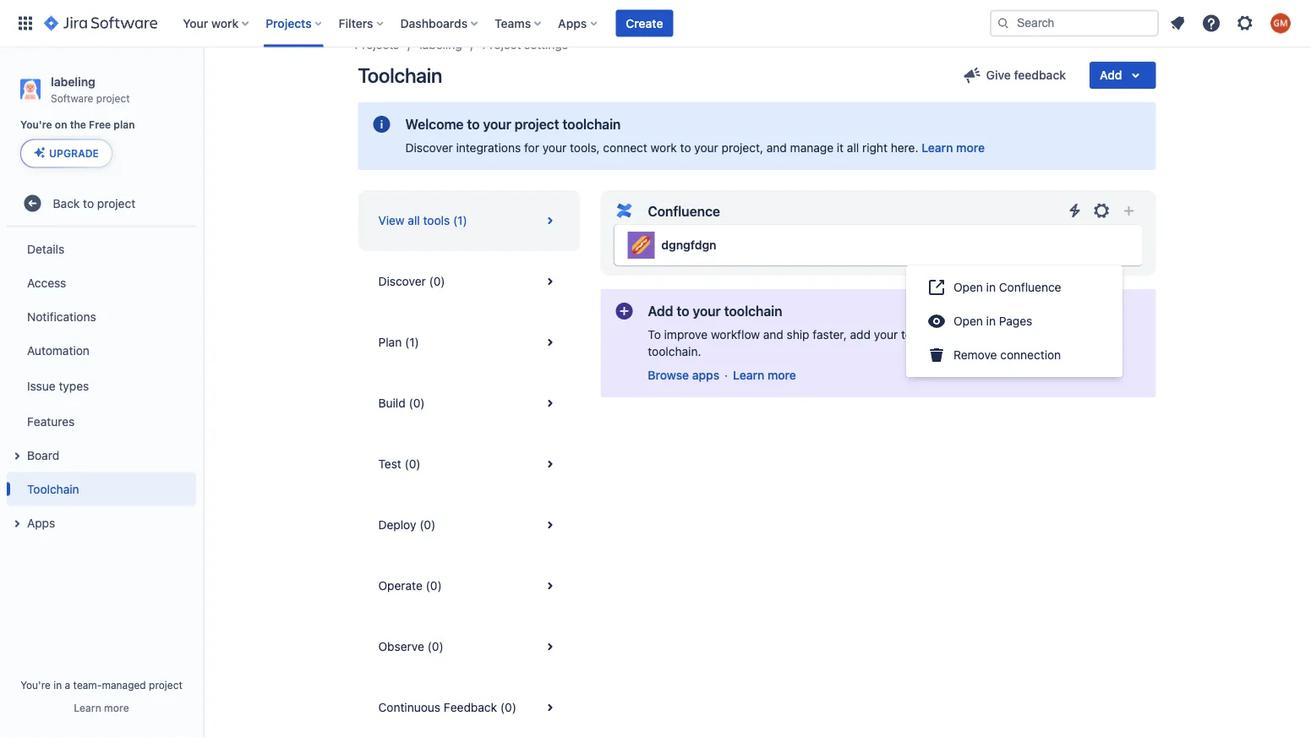 Task type: describe. For each thing, give the bounding box(es) containing it.
confluence logo image
[[614, 201, 635, 221]]

automation
[[27, 343, 90, 357]]

and inside welcome to your project toolchain discover integrations for your tools, connect work to your project, and manage it all right here. learn more
[[767, 141, 787, 155]]

open in pages
[[954, 314, 1033, 328]]

your profile and settings image
[[1271, 13, 1291, 33]]

your up connection
[[1039, 328, 1063, 342]]

apps inside apps popup button
[[558, 16, 587, 30]]

search image
[[997, 16, 1010, 30]]

view all tools (1)
[[378, 214, 467, 227]]

the
[[70, 119, 86, 131]]

back to project
[[53, 196, 136, 210]]

(0) inside continuous feedback (0) button
[[500, 701, 517, 715]]

board
[[27, 448, 59, 462]]

feedback
[[444, 701, 497, 715]]

discover (0)
[[378, 274, 445, 288]]

settings
[[524, 38, 568, 52]]

view
[[378, 214, 405, 227]]

2 vertical spatial learn more button
[[74, 701, 129, 715]]

connection
[[1001, 348, 1061, 362]]

observe (0) button
[[358, 616, 580, 677]]

(1) inside the view all tools (1) button
[[453, 214, 467, 227]]

details
[[27, 242, 64, 256]]

your work button
[[178, 10, 256, 37]]

feedback
[[1014, 68, 1066, 82]]

project inside add to your toolchain to improve workflow and ship faster, add your team's tools and work to your project toolchain.
[[1066, 328, 1104, 342]]

toolchain link
[[7, 472, 196, 506]]

labeling link
[[420, 35, 462, 55]]

confluence image
[[628, 232, 655, 259]]

features link
[[7, 404, 196, 438]]

create
[[626, 16, 663, 30]]

notifications link
[[7, 300, 196, 333]]

here.
[[891, 141, 919, 155]]

your right add
[[874, 328, 898, 342]]

add for add
[[1100, 68, 1123, 82]]

your work
[[183, 16, 239, 30]]

notifications
[[27, 309, 96, 323]]

back
[[53, 196, 80, 210]]

open for open in pages
[[954, 314, 983, 328]]

issue types
[[27, 379, 89, 393]]

your right for
[[543, 141, 567, 155]]

dgngfdgn link
[[662, 238, 717, 252]]

free
[[89, 119, 111, 131]]

test (0) button
[[358, 434, 580, 495]]

to for welcome
[[467, 116, 480, 132]]

in for a
[[53, 679, 62, 691]]

on
[[55, 119, 67, 131]]

and left ship
[[763, 328, 784, 342]]

toolchain inside add to your toolchain to improve workflow and ship faster, add your team's tools and work to your project toolchain.
[[724, 303, 783, 319]]

apps inside apps button
[[27, 516, 55, 530]]

project,
[[722, 141, 764, 155]]

open for open in confluence
[[954, 280, 983, 294]]

types
[[59, 379, 89, 393]]

(1) inside plan (1) button
[[405, 335, 419, 349]]

projects link
[[355, 35, 399, 55]]

you're on the free plan
[[20, 119, 135, 131]]

more inside welcome to your project toolchain discover integrations for your tools, connect work to your project, and manage it all right here. learn more
[[956, 141, 985, 155]]

learn more
[[74, 702, 129, 714]]

work inside add to your toolchain to improve workflow and ship faster, add your team's tools and work to your project toolchain.
[[995, 328, 1021, 342]]

give
[[987, 68, 1011, 82]]

welcome
[[405, 116, 464, 132]]

project settings link
[[483, 35, 568, 55]]

issue
[[27, 379, 56, 393]]

plan
[[378, 335, 402, 349]]

upgrade button
[[21, 140, 112, 167]]

all inside welcome to your project toolchain discover integrations for your tools, connect work to your project, and manage it all right here. learn more
[[847, 141, 859, 155]]

plan (1) button
[[358, 312, 580, 373]]

sidebar navigation image
[[184, 68, 222, 101]]

toolchain.
[[648, 345, 701, 359]]

group containing details
[[7, 227, 196, 545]]

1 horizontal spatial more
[[768, 368, 796, 382]]

browse
[[648, 368, 689, 382]]

project inside welcome to your project toolchain discover integrations for your tools, connect work to your project, and manage it all right here. learn more
[[515, 116, 559, 132]]

notifications image
[[1168, 13, 1188, 33]]

projects for projects link
[[355, 38, 399, 52]]

discover inside button
[[378, 274, 426, 288]]

integrations
[[456, 141, 521, 155]]

tools inside button
[[423, 214, 450, 227]]

and up remove on the top of page
[[971, 328, 992, 342]]

add for add to your toolchain to improve workflow and ship faster, add your team's tools and work to your project toolchain.
[[648, 303, 673, 319]]

project settings
[[483, 38, 568, 52]]

operate
[[378, 579, 423, 593]]

give feedback
[[987, 68, 1066, 82]]

(0) for build (0)
[[409, 396, 425, 410]]

appswitcher icon image
[[15, 13, 36, 33]]

open in confluence
[[954, 280, 1062, 294]]

continuous feedback (0) button
[[358, 677, 580, 738]]

work inside welcome to your project toolchain discover integrations for your tools, connect work to your project, and manage it all right here. learn more
[[651, 141, 677, 155]]

remove connection button
[[906, 338, 1123, 372]]

open in pages button
[[906, 304, 1123, 338]]

right
[[863, 141, 888, 155]]

to for add
[[677, 303, 690, 319]]

your
[[183, 16, 208, 30]]

it
[[837, 141, 844, 155]]

you're for you're on the free plan
[[20, 119, 52, 131]]

operate (0)
[[378, 579, 442, 593]]

remove connection image
[[927, 345, 947, 365]]

(0) for discover (0)
[[429, 274, 445, 288]]

deploy
[[378, 518, 416, 532]]

improve
[[664, 328, 708, 342]]

remove
[[954, 348, 997, 362]]

test
[[378, 457, 401, 471]]

banner containing your work
[[0, 0, 1312, 47]]

0 horizontal spatial confluence
[[648, 203, 720, 219]]

build (0) button
[[358, 373, 580, 434]]

more inside button
[[104, 702, 129, 714]]

1 horizontal spatial learn
[[733, 368, 765, 382]]

to left the project,
[[680, 141, 691, 155]]

view all tools (1) button
[[358, 190, 580, 251]]

icon to navigate to confluence image
[[927, 277, 947, 298]]

confluence inside open in confluence link
[[999, 280, 1062, 294]]

pages
[[999, 314, 1033, 328]]

build
[[378, 396, 406, 410]]



Task type: locate. For each thing, give the bounding box(es) containing it.
continuous
[[378, 701, 441, 715]]

in for pages
[[987, 314, 996, 328]]

2 you're from the top
[[20, 679, 51, 691]]

learn more button right here.
[[922, 140, 985, 156]]

0 vertical spatial discover
[[405, 141, 453, 155]]

(0) for operate (0)
[[426, 579, 442, 593]]

you're for you're in a team-managed project
[[20, 679, 51, 691]]

1 you're from the top
[[20, 119, 52, 131]]

upgrade
[[49, 147, 99, 159]]

details link
[[7, 232, 196, 266]]

0 horizontal spatial tools
[[423, 214, 450, 227]]

project
[[483, 38, 521, 52]]

open right open in pages image
[[954, 314, 983, 328]]

1 vertical spatial (1)
[[405, 335, 419, 349]]

plan
[[114, 119, 135, 131]]

2 horizontal spatial more
[[956, 141, 985, 155]]

board button
[[7, 438, 196, 472]]

Search field
[[990, 10, 1159, 37]]

plan (1)
[[378, 335, 419, 349]]

1 expand image from the top
[[7, 446, 27, 466]]

labeling
[[420, 38, 462, 52], [51, 74, 95, 88]]

1 vertical spatial you're
[[20, 679, 51, 691]]

labeling up software
[[51, 74, 95, 88]]

teams button
[[490, 10, 548, 37]]

deploy (0) button
[[358, 495, 580, 556]]

create button
[[616, 10, 673, 37]]

all right the view
[[408, 214, 420, 227]]

0 vertical spatial confluence
[[648, 203, 720, 219]]

open in confluence link
[[906, 271, 1123, 304]]

0 vertical spatial (1)
[[453, 214, 467, 227]]

tools,
[[570, 141, 600, 155]]

1 horizontal spatial confluence
[[999, 280, 1062, 294]]

0 horizontal spatial projects
[[266, 16, 312, 30]]

remove connection
[[954, 348, 1061, 362]]

(0) right build
[[409, 396, 425, 410]]

toolchain up the tools,
[[563, 116, 621, 132]]

(1) up the discover (0) button
[[453, 214, 467, 227]]

2 vertical spatial work
[[995, 328, 1021, 342]]

(0) inside operate (0) button
[[426, 579, 442, 593]]

apps down board
[[27, 516, 55, 530]]

apps up settings
[[558, 16, 587, 30]]

2 open from the top
[[954, 314, 983, 328]]

work inside popup button
[[211, 16, 239, 30]]

you're in a team-managed project
[[20, 679, 183, 691]]

discover down welcome
[[405, 141, 453, 155]]

1 horizontal spatial apps
[[558, 16, 587, 30]]

0 horizontal spatial (1)
[[405, 335, 419, 349]]

0 horizontal spatial group
[[7, 227, 196, 545]]

tools inside add to your toolchain to improve workflow and ship faster, add your team's tools and work to your project toolchain.
[[941, 328, 968, 342]]

expand image inside board button
[[7, 446, 27, 466]]

2 horizontal spatial learn more button
[[922, 140, 985, 156]]

tools right the view
[[423, 214, 450, 227]]

learn more button
[[922, 140, 985, 156], [733, 367, 796, 384], [74, 701, 129, 715]]

1 vertical spatial all
[[408, 214, 420, 227]]

more right here.
[[956, 141, 985, 155]]

projects left filters
[[266, 16, 312, 30]]

2 vertical spatial more
[[104, 702, 129, 714]]

1 open from the top
[[954, 280, 983, 294]]

1 horizontal spatial learn more button
[[733, 367, 796, 384]]

1 vertical spatial learn more button
[[733, 367, 796, 384]]

dashboards button
[[395, 10, 485, 37]]

toolchain down board
[[27, 482, 79, 496]]

1 horizontal spatial toolchain
[[358, 63, 442, 87]]

software
[[51, 92, 93, 104]]

0 vertical spatial in
[[987, 280, 996, 294]]

(0) inside build (0) button
[[409, 396, 425, 410]]

0 horizontal spatial learn
[[74, 702, 101, 714]]

projects for projects popup button
[[266, 16, 312, 30]]

a
[[65, 679, 70, 691]]

1 horizontal spatial group
[[906, 266, 1123, 377]]

add inside popup button
[[1100, 68, 1123, 82]]

more
[[956, 141, 985, 155], [768, 368, 796, 382], [104, 702, 129, 714]]

ship
[[787, 328, 810, 342]]

2 vertical spatial learn
[[74, 702, 101, 714]]

more down ship
[[768, 368, 796, 382]]

1 vertical spatial work
[[651, 141, 677, 155]]

labeling for labeling software project
[[51, 74, 95, 88]]

your left the project,
[[695, 141, 719, 155]]

1 horizontal spatial (1)
[[453, 214, 467, 227]]

1 vertical spatial apps
[[27, 516, 55, 530]]

0 vertical spatial toolchain
[[358, 63, 442, 87]]

1 horizontal spatial work
[[651, 141, 677, 155]]

your up integrations
[[483, 116, 511, 132]]

to for back
[[83, 196, 94, 210]]

apps
[[558, 16, 587, 30], [27, 516, 55, 530]]

learn right ·
[[733, 368, 765, 382]]

and right the project,
[[767, 141, 787, 155]]

0 vertical spatial more
[[956, 141, 985, 155]]

project right managed
[[149, 679, 183, 691]]

to up connection
[[1024, 328, 1035, 342]]

2 vertical spatial in
[[53, 679, 62, 691]]

work right connect
[[651, 141, 677, 155]]

1 vertical spatial confluence
[[999, 280, 1062, 294]]

(0) right operate
[[426, 579, 442, 593]]

open inside button
[[954, 314, 983, 328]]

0 vertical spatial toolchain
[[563, 116, 621, 132]]

tools
[[423, 214, 450, 227], [941, 328, 968, 342]]

labeling software project
[[51, 74, 130, 104]]

(0) for deploy (0)
[[420, 518, 436, 532]]

1 vertical spatial open
[[954, 314, 983, 328]]

observe (0)
[[378, 640, 444, 654]]

(0) right "feedback"
[[500, 701, 517, 715]]

expand image for apps
[[7, 514, 27, 534]]

your up 'improve'
[[693, 303, 721, 319]]

1 horizontal spatial toolchain
[[724, 303, 783, 319]]

1 vertical spatial toolchain
[[27, 482, 79, 496]]

in for confluence
[[987, 280, 996, 294]]

1 horizontal spatial projects
[[355, 38, 399, 52]]

0 vertical spatial you're
[[20, 119, 52, 131]]

expand image down features
[[7, 446, 27, 466]]

(1)
[[453, 214, 467, 227], [405, 335, 419, 349]]

all inside button
[[408, 214, 420, 227]]

expand image for board
[[7, 446, 27, 466]]

0 horizontal spatial add
[[648, 303, 673, 319]]

in left a in the left bottom of the page
[[53, 679, 62, 691]]

and
[[767, 141, 787, 155], [763, 328, 784, 342], [971, 328, 992, 342]]

features
[[27, 414, 75, 428]]

project up plan
[[96, 92, 130, 104]]

labeling down dashboards popup button
[[420, 38, 462, 52]]

confluence up pages
[[999, 280, 1062, 294]]

you're left on
[[20, 119, 52, 131]]

1 vertical spatial tools
[[941, 328, 968, 342]]

learn down team-
[[74, 702, 101, 714]]

observe
[[378, 640, 424, 654]]

1 horizontal spatial add
[[1100, 68, 1123, 82]]

(1) right plan
[[405, 335, 419, 349]]

all
[[847, 141, 859, 155], [408, 214, 420, 227]]

(0) inside test (0) button
[[405, 457, 421, 471]]

0 horizontal spatial all
[[408, 214, 420, 227]]

browse apps · learn more
[[648, 368, 796, 382]]

toolchain inside group
[[27, 482, 79, 496]]

(0) right the "observe"
[[428, 640, 444, 654]]

add inside add to your toolchain to improve workflow and ship faster, add your team's tools and work to your project toolchain.
[[648, 303, 673, 319]]

projects
[[266, 16, 312, 30], [355, 38, 399, 52]]

workflow
[[711, 328, 760, 342]]

in left pages
[[987, 314, 996, 328]]

expand image inside apps button
[[7, 514, 27, 534]]

add
[[850, 328, 871, 342]]

to
[[648, 328, 661, 342]]

1 vertical spatial labeling
[[51, 74, 95, 88]]

(0) inside the discover (0) button
[[429, 274, 445, 288]]

toolchain up workflow
[[724, 303, 783, 319]]

work right your at the left top
[[211, 16, 239, 30]]

give feedback button
[[953, 62, 1076, 89]]

0 horizontal spatial apps
[[27, 516, 55, 530]]

welcome to your project toolchain discover integrations for your tools, connect work to your project, and manage it all right here. learn more
[[405, 116, 985, 155]]

deploy (0)
[[378, 518, 436, 532]]

project up details link
[[97, 196, 136, 210]]

apps button
[[7, 506, 196, 540]]

in inside open in pages button
[[987, 314, 996, 328]]

group containing open in confluence
[[906, 266, 1123, 377]]

(0) inside deploy (0) button
[[420, 518, 436, 532]]

apps
[[692, 368, 720, 382]]

0 vertical spatial projects
[[266, 16, 312, 30]]

work up remove connection
[[995, 328, 1021, 342]]

0 horizontal spatial toolchain
[[27, 482, 79, 496]]

team's
[[901, 328, 938, 342]]

to up 'improve'
[[677, 303, 690, 319]]

0 horizontal spatial learn more button
[[74, 701, 129, 715]]

0 vertical spatial tools
[[423, 214, 450, 227]]

toolchain down projects link
[[358, 63, 442, 87]]

discover inside welcome to your project toolchain discover integrations for your tools, connect work to your project, and manage it all right here. learn more
[[405, 141, 453, 155]]

managed
[[102, 679, 146, 691]]

learn right here.
[[922, 141, 953, 155]]

test (0)
[[378, 457, 421, 471]]

(0) down view all tools (1)
[[429, 274, 445, 288]]

0 vertical spatial open
[[954, 280, 983, 294]]

team-
[[73, 679, 102, 691]]

labeling for labeling
[[420, 38, 462, 52]]

connect
[[603, 141, 648, 155]]

1 vertical spatial expand image
[[7, 514, 27, 534]]

toolchain inside welcome to your project toolchain discover integrations for your tools, connect work to your project, and manage it all right here. learn more
[[563, 116, 621, 132]]

1 vertical spatial discover
[[378, 274, 426, 288]]

discover up plan (1)
[[378, 274, 426, 288]]

(0) right test
[[405, 457, 421, 471]]

2 horizontal spatial learn
[[922, 141, 953, 155]]

1 vertical spatial more
[[768, 368, 796, 382]]

automations menu button icon image
[[1065, 200, 1085, 221]]

settings icon image
[[1092, 201, 1112, 221]]

learn more button down you're in a team-managed project
[[74, 701, 129, 715]]

labeling inside labeling software project
[[51, 74, 95, 88]]

to up integrations
[[467, 116, 480, 132]]

discover (0) button
[[358, 251, 580, 312]]

in up open in pages
[[987, 280, 996, 294]]

your
[[483, 116, 511, 132], [543, 141, 567, 155], [695, 141, 719, 155], [693, 303, 721, 319], [874, 328, 898, 342], [1039, 328, 1063, 342]]

0 horizontal spatial toolchain
[[563, 116, 621, 132]]

filters
[[339, 16, 373, 30]]

settings image
[[1235, 13, 1256, 33]]

filters button
[[334, 10, 390, 37]]

1 vertical spatial projects
[[355, 38, 399, 52]]

learn inside button
[[74, 702, 101, 714]]

(0) right deploy
[[420, 518, 436, 532]]

you're left a in the left bottom of the page
[[20, 679, 51, 691]]

(0)
[[429, 274, 445, 288], [409, 396, 425, 410], [405, 457, 421, 471], [420, 518, 436, 532], [426, 579, 442, 593], [428, 640, 444, 654], [500, 701, 517, 715]]

you're
[[20, 119, 52, 131], [20, 679, 51, 691]]

open
[[954, 280, 983, 294], [954, 314, 983, 328]]

browse apps button
[[648, 367, 720, 384]]

in
[[987, 280, 996, 294], [987, 314, 996, 328], [53, 679, 62, 691]]

add button
[[1090, 62, 1156, 89]]

1 horizontal spatial tools
[[941, 328, 968, 342]]

project up for
[[515, 116, 559, 132]]

0 horizontal spatial labeling
[[51, 74, 95, 88]]

0 vertical spatial all
[[847, 141, 859, 155]]

all right it
[[847, 141, 859, 155]]

tools up the remove connection icon
[[941, 328, 968, 342]]

1 vertical spatial learn
[[733, 368, 765, 382]]

0 vertical spatial labeling
[[420, 38, 462, 52]]

access link
[[7, 266, 196, 300]]

help image
[[1202, 13, 1222, 33]]

0 vertical spatial expand image
[[7, 446, 27, 466]]

open in pages image
[[927, 311, 947, 331]]

expand image down board
[[7, 514, 27, 534]]

back to project link
[[7, 186, 196, 220]]

confluence up dgngfdgn link
[[648, 203, 720, 219]]

0 horizontal spatial work
[[211, 16, 239, 30]]

dgngfdgn
[[662, 238, 717, 252]]

project inside labeling software project
[[96, 92, 130, 104]]

0 horizontal spatial more
[[104, 702, 129, 714]]

(0) for observe (0)
[[428, 640, 444, 654]]

1 vertical spatial toolchain
[[724, 303, 783, 319]]

primary element
[[10, 0, 990, 47]]

0 vertical spatial apps
[[558, 16, 587, 30]]

(0) inside observe (0) 'button'
[[428, 640, 444, 654]]

manage
[[790, 141, 834, 155]]

learn more button right ·
[[733, 367, 796, 384]]

in inside open in confluence link
[[987, 280, 996, 294]]

banner
[[0, 0, 1312, 47]]

1 vertical spatial in
[[987, 314, 996, 328]]

learn inside welcome to your project toolchain discover integrations for your tools, connect work to your project, and manage it all right here. learn more
[[922, 141, 953, 155]]

access
[[27, 276, 66, 290]]

continuous feedback (0)
[[378, 701, 517, 715]]

more down managed
[[104, 702, 129, 714]]

build (0)
[[378, 396, 425, 410]]

2 expand image from the top
[[7, 514, 27, 534]]

to
[[467, 116, 480, 132], [680, 141, 691, 155], [83, 196, 94, 210], [677, 303, 690, 319], [1024, 328, 1035, 342]]

1 vertical spatial add
[[648, 303, 673, 319]]

add up to
[[648, 303, 673, 319]]

1 horizontal spatial labeling
[[420, 38, 462, 52]]

0 vertical spatial work
[[211, 16, 239, 30]]

0 vertical spatial learn more button
[[922, 140, 985, 156]]

add to your toolchain to improve workflow and ship faster, add your team's tools and work to your project toolchain.
[[648, 303, 1104, 359]]

0 vertical spatial add
[[1100, 68, 1123, 82]]

add down the search field
[[1100, 68, 1123, 82]]

teams
[[495, 16, 531, 30]]

expand image
[[7, 446, 27, 466], [7, 514, 27, 534]]

for
[[524, 141, 539, 155]]

(0) for test (0)
[[405, 457, 421, 471]]

to right the 'back'
[[83, 196, 94, 210]]

operate (0) button
[[358, 556, 580, 616]]

jira software image
[[44, 13, 157, 33], [44, 13, 157, 33]]

projects inside popup button
[[266, 16, 312, 30]]

group
[[7, 227, 196, 545], [906, 266, 1123, 377]]

dashboards
[[400, 16, 468, 30]]

open right icon to navigate to confluence
[[954, 280, 983, 294]]

project right pages
[[1066, 328, 1104, 342]]

2 horizontal spatial work
[[995, 328, 1021, 342]]

projects down filters popup button
[[355, 38, 399, 52]]

1 horizontal spatial all
[[847, 141, 859, 155]]

0 vertical spatial learn
[[922, 141, 953, 155]]

faster,
[[813, 328, 847, 342]]



Task type: vqa. For each thing, say whether or not it's contained in the screenshot.
Worked on on the top left of page
no



